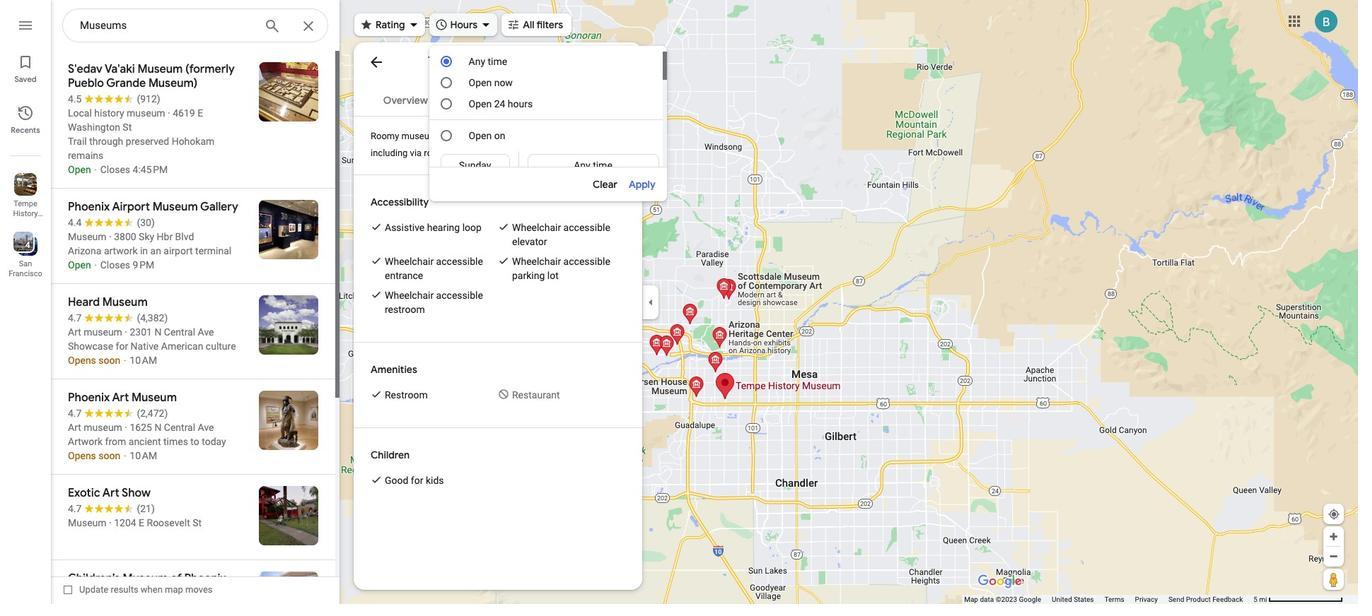 Task type: vqa. For each thing, say whether or not it's contained in the screenshot.
Book with Expedia B6 1974
no



Task type: describe. For each thing, give the bounding box(es) containing it.
history inside 'button'
[[13, 209, 38, 219]]

san francisco
[[9, 260, 42, 279]]

apply button
[[629, 176, 655, 193]]

has assistive hearing loop element
[[385, 221, 482, 235]]

show your location image
[[1328, 509, 1341, 521]]

francisco
[[9, 270, 42, 279]]

has wheelchair accessible parking lot element
[[512, 255, 625, 283]]

reviews
[[487, 94, 525, 107]]

has restroom element
[[385, 388, 428, 403]]

united states
[[1052, 596, 1094, 604]]

data
[[980, 596, 994, 604]]

none search field inside the google maps element
[[62, 8, 328, 43]]

orations.
[[502, 148, 538, 158]]

moves
[[185, 585, 213, 596]]

assistive
[[385, 222, 425, 233]]

send product feedback button
[[1169, 596, 1243, 605]]

san
[[19, 260, 32, 269]]

rating button
[[354, 9, 425, 40]]

dialog inside the google maps element
[[429, 52, 667, 519]]

amenities
[[371, 364, 417, 376]]

wheelchair accessible elevator
[[512, 222, 610, 248]]

5 mi button
[[1254, 596, 1343, 604]]

tempe history museum button
[[0, 168, 51, 229]]

when
[[141, 585, 163, 596]]

open for open 24 hours
[[469, 98, 492, 110]]

0 vertical spatial any time
[[469, 56, 507, 67]]

has wheelchair accessible entrance element
[[385, 255, 498, 283]]

all filters button
[[502, 9, 572, 40]]

hours button
[[429, 9, 497, 40]]

lot
[[547, 270, 559, 282]]

tempe's
[[489, 131, 523, 141]]

any time radio containing any time
[[537, 158, 650, 173]]

terms
[[1105, 596, 1125, 604]]

0 vertical spatial time
[[488, 56, 507, 67]]

&
[[494, 148, 500, 158]]

tab list inside the google maps element
[[354, 82, 642, 116]]

tempe history museum inside 'button'
[[10, 199, 41, 229]]

©2023
[[996, 596, 1017, 604]]

zoom in image
[[1329, 532, 1339, 543]]

0 vertical spatial any
[[469, 56, 485, 67]]

growth
[[526, 131, 554, 141]]

Open 24 hours radio
[[440, 98, 452, 110]]

Sunday radio
[[450, 158, 501, 173]]

elevator
[[512, 236, 547, 248]]

saved button
[[0, 48, 51, 88]]

show street view coverage image
[[1324, 569, 1344, 591]]

open for open on
[[469, 130, 492, 141]]

map
[[964, 596, 978, 604]]

open on
[[469, 130, 505, 141]]

highlighting
[[440, 131, 487, 141]]

map data ©2023 google
[[964, 596, 1041, 604]]

wheelchair accessible restroom
[[385, 290, 483, 316]]

museum
[[402, 131, 437, 141]]

send
[[1169, 596, 1184, 604]]

4 places element
[[15, 239, 30, 252]]

saved
[[14, 74, 37, 84]]

google
[[1019, 596, 1041, 604]]

5
[[1254, 596, 1258, 604]]

open 24 hours
[[469, 98, 533, 110]]

including
[[371, 148, 408, 158]]

clear
[[593, 178, 618, 191]]

hearing
[[427, 222, 460, 233]]

accessible for wheelchair accessible restroom
[[436, 290, 483, 301]]

tempe history museum inside main content
[[428, 54, 568, 70]]

overview
[[383, 94, 428, 107]]

any time inside radio
[[574, 160, 612, 171]]

open for open now
[[469, 77, 492, 88]]

good for kids
[[385, 475, 444, 487]]

Open now radio
[[440, 77, 452, 88]]

years,
[[591, 131, 615, 141]]

update
[[79, 585, 108, 596]]

loop
[[462, 222, 482, 233]]

overview button
[[372, 82, 439, 116]]

for
[[411, 475, 423, 487]]

children
[[371, 449, 410, 462]]

24
[[494, 98, 505, 110]]

4
[[25, 241, 30, 250]]



Task type: locate. For each thing, give the bounding box(es) containing it.
google account: brad klo  
(klobrad84@gmail.com) image
[[1315, 10, 1338, 32]]

parking
[[512, 270, 545, 282]]

1 open from the top
[[469, 77, 492, 88]]

1 horizontal spatial tempe
[[428, 54, 468, 70]]

1 horizontal spatial tempe history museum
[[428, 54, 568, 70]]

accessible inside wheelchair accessible entrance
[[436, 256, 483, 267]]

1 vertical spatial any
[[574, 160, 590, 171]]

Any time radio
[[440, 56, 452, 67], [537, 158, 650, 173]]

accessible inside wheelchair accessible parking lot
[[564, 256, 610, 267]]

update results when map moves
[[79, 585, 213, 596]]

tempe history museum up the now
[[428, 54, 568, 70]]

0 vertical spatial museum
[[517, 54, 568, 70]]

history up 4
[[13, 209, 38, 219]]

1 vertical spatial any time radio
[[537, 158, 650, 173]]

1 horizontal spatial any time radio
[[537, 158, 650, 173]]

privacy button
[[1135, 596, 1158, 605]]

privacy
[[1135, 596, 1158, 604]]

menu image
[[17, 17, 34, 34]]

1 vertical spatial museum
[[10, 219, 41, 229]]

feedback
[[1213, 596, 1243, 604]]

1 horizontal spatial any
[[574, 160, 590, 171]]

accessible inside 'wheelchair accessible elevator'
[[564, 222, 610, 233]]

accessible down loop
[[436, 256, 483, 267]]

filters
[[537, 18, 563, 31]]

collapse side panel image
[[643, 295, 659, 310]]

0 horizontal spatial museum
[[10, 219, 41, 229]]

menu containing any time
[[429, 52, 667, 519]]

has wheelchair accessible elevator element
[[512, 221, 625, 249]]

0 horizontal spatial tempe history museum
[[10, 199, 41, 229]]

open left 24
[[469, 98, 492, 110]]

wheelchair
[[512, 222, 561, 233], [385, 256, 434, 267], [512, 256, 561, 267], [385, 290, 434, 301]]

roomy
[[371, 131, 399, 141]]

0 horizontal spatial any time
[[469, 56, 507, 67]]

accessible up 'has wheelchair accessible parking lot' element at the left top
[[564, 222, 610, 233]]

the
[[576, 131, 589, 141]]

recents
[[11, 125, 40, 135]]

wheelchair up parking
[[512, 256, 561, 267]]

restroom
[[385, 304, 425, 316]]

tempe
[[428, 54, 468, 70], [14, 199, 37, 209]]

museum inside 'button'
[[10, 219, 41, 229]]

send product feedback
[[1169, 596, 1243, 604]]

mi
[[1259, 596, 1267, 604]]

assistive hearing loop
[[385, 222, 482, 233]]

terms button
[[1105, 596, 1125, 605]]

has wheelchair accessible restroom element
[[385, 289, 498, 317]]

wheelchair up entrance in the left top of the page
[[385, 256, 434, 267]]

any up open now
[[469, 56, 485, 67]]

Update results when map moves checkbox
[[64, 582, 213, 599]]

states
[[1074, 596, 1094, 604]]

wheelchair for parking
[[512, 256, 561, 267]]

open
[[469, 77, 492, 88], [469, 98, 492, 110], [469, 130, 492, 141]]

footer inside the google maps element
[[964, 596, 1254, 605]]

1 vertical spatial tempe
[[14, 199, 37, 209]]

united states button
[[1052, 596, 1094, 605]]

0 horizontal spatial history
[[13, 209, 38, 219]]

0 vertical spatial tempe history museum
[[428, 54, 568, 70]]

0 vertical spatial any time radio
[[440, 56, 452, 67]]

museum inside main content
[[517, 54, 568, 70]]

1 horizontal spatial time
[[593, 160, 612, 171]]

tempe history museum
[[428, 54, 568, 70], [10, 199, 41, 229]]

tempe up 4
[[14, 199, 37, 209]]

displays
[[458, 148, 492, 158]]

tempe history museum main content
[[354, 42, 642, 591]]

1 horizontal spatial museum
[[517, 54, 568, 70]]

accessible inside the wheelchair accessible restroom
[[436, 290, 483, 301]]

1 vertical spatial open
[[469, 98, 492, 110]]

results
[[111, 585, 138, 596]]

now
[[494, 77, 513, 88]]

sunday
[[459, 160, 491, 171]]

any time up clear
[[574, 160, 612, 171]]

history
[[471, 54, 514, 70], [13, 209, 38, 219]]

menu inside the google maps element
[[429, 52, 667, 519]]

museum
[[517, 54, 568, 70], [10, 219, 41, 229]]

time up the now
[[488, 56, 507, 67]]

wheelchair up elevator
[[512, 222, 561, 233]]

Open on radio
[[440, 130, 452, 141]]

tempe up the open now radio
[[428, 54, 468, 70]]

google maps element
[[0, 0, 1358, 605]]

recents button
[[0, 99, 51, 139]]

footer containing map data ©2023 google
[[964, 596, 1254, 605]]

1 vertical spatial any time
[[574, 160, 612, 171]]

tab list
[[354, 82, 642, 116]]

tab list containing overview
[[354, 82, 642, 116]]

tempe inside main content
[[428, 54, 468, 70]]

map
[[165, 585, 183, 596]]

2 vertical spatial open
[[469, 130, 492, 141]]

any time radio up clear
[[537, 158, 650, 173]]

any inside any time radio
[[574, 160, 590, 171]]

rating
[[376, 18, 405, 31]]

0 vertical spatial open
[[469, 77, 492, 88]]

restroom
[[385, 390, 428, 401]]

reviews button
[[476, 82, 536, 116]]

wheelchair accessible parking lot
[[512, 256, 610, 282]]

list containing saved
[[0, 0, 51, 605]]

accessible for wheelchair accessible entrance
[[436, 256, 483, 267]]

kids
[[426, 475, 444, 487]]

5 mi
[[1254, 596, 1267, 604]]

2 open from the top
[[469, 98, 492, 110]]

open now
[[469, 77, 513, 88]]

on
[[494, 130, 505, 141]]

0 vertical spatial tempe
[[428, 54, 468, 70]]

None search field
[[62, 8, 328, 43]]

time inside radio
[[593, 160, 612, 171]]

hours
[[508, 98, 533, 110]]

wheelchair for entrance
[[385, 256, 434, 267]]

0 horizontal spatial tempe
[[14, 199, 37, 209]]

tempe inside tempe history museum
[[14, 199, 37, 209]]

0 horizontal spatial time
[[488, 56, 507, 67]]

accessibility
[[371, 196, 429, 209]]

wheelchair inside the wheelchair accessible restroom
[[385, 290, 434, 301]]

3 open from the top
[[469, 130, 492, 141]]

1 horizontal spatial any time
[[574, 160, 612, 171]]

None field
[[80, 17, 253, 34]]

wheelchair inside wheelchair accessible entrance
[[385, 256, 434, 267]]

footer
[[964, 596, 1254, 605]]

results for museums feed
[[51, 51, 340, 605]]

via
[[410, 148, 422, 158]]

wheelchair inside 'wheelchair accessible elevator'
[[512, 222, 561, 233]]

1 vertical spatial tempe history museum
[[10, 199, 41, 229]]

0 horizontal spatial any
[[469, 56, 485, 67]]

all filters
[[523, 18, 563, 31]]

apply
[[629, 178, 655, 191]]

Museums field
[[62, 8, 328, 43]]

1 horizontal spatial history
[[471, 54, 514, 70]]

0 vertical spatial history
[[471, 54, 514, 70]]

none field inside museums field
[[80, 17, 253, 34]]

open up displays
[[469, 130, 492, 141]]

dialog containing clear
[[429, 52, 667, 519]]

about tempe history museum region
[[354, 117, 642, 591]]

any
[[469, 56, 485, 67], [574, 160, 590, 171]]

roomy museum highlighting tempe's growth over the years, including via rotating displays & orations.
[[371, 131, 615, 158]]

all
[[523, 18, 534, 31]]

time up clear
[[593, 160, 612, 171]]

museum up 4
[[10, 219, 41, 229]]

restaurant
[[512, 390, 560, 401]]

zoom out image
[[1329, 552, 1339, 562]]

1 vertical spatial time
[[593, 160, 612, 171]]

tempe history museum up 4
[[10, 199, 41, 229]]

0 horizontal spatial any time radio
[[440, 56, 452, 67]]

united
[[1052, 596, 1072, 604]]

wheelchair for restroom
[[385, 290, 434, 301]]

clear button
[[593, 176, 629, 193]]

accessible for wheelchair accessible parking lot
[[564, 256, 610, 267]]

entrance
[[385, 270, 423, 282]]

over
[[556, 131, 574, 141]]

wheelchair up restroom
[[385, 290, 434, 301]]

dialog
[[429, 52, 667, 519]]

good
[[385, 475, 408, 487]]

any time radio up the open now radio
[[440, 56, 452, 67]]

history inside main content
[[471, 54, 514, 70]]

product
[[1186, 596, 1211, 604]]

no restaurant element
[[512, 388, 560, 403]]

hours
[[450, 18, 478, 31]]

menu
[[429, 52, 667, 519]]

wheelchair for elevator
[[512, 222, 561, 233]]

history up open now
[[471, 54, 514, 70]]

rotating
[[424, 148, 456, 158]]

museum down the all filters
[[517, 54, 568, 70]]

accessible down has wheelchair accessible entrance element at the left top
[[436, 290, 483, 301]]

accessible for wheelchair accessible elevator
[[564, 222, 610, 233]]

open left the now
[[469, 77, 492, 88]]

1 vertical spatial history
[[13, 209, 38, 219]]

list
[[0, 0, 51, 605]]

accessible down has wheelchair accessible elevator element
[[564, 256, 610, 267]]

any time up open now
[[469, 56, 507, 67]]

good for kids element
[[385, 474, 444, 488]]

wheelchair inside wheelchair accessible parking lot
[[512, 256, 561, 267]]

any down the
[[574, 160, 590, 171]]

wheelchair accessible entrance
[[385, 256, 483, 282]]

time
[[488, 56, 507, 67], [593, 160, 612, 171]]



